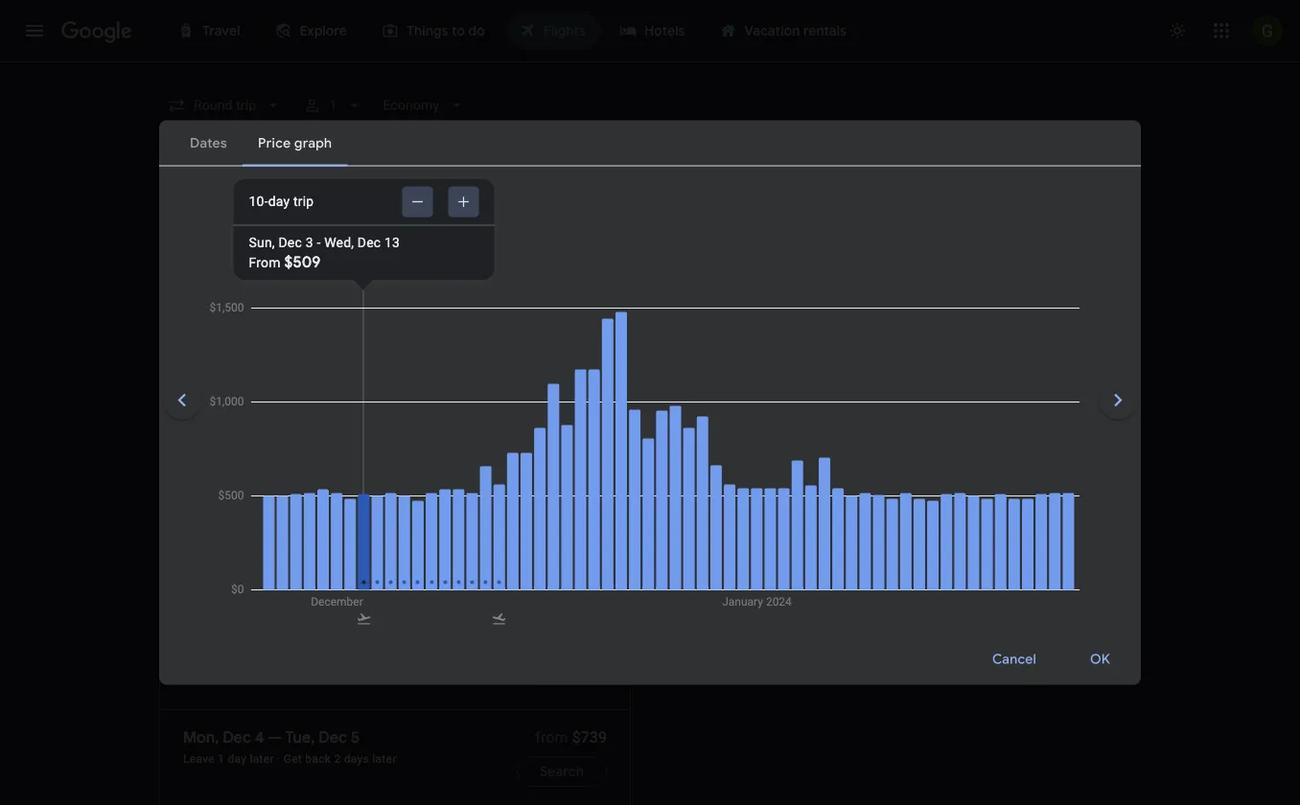 Task type: locate. For each thing, give the bounding box(es) containing it.
get right the ·
[[284, 752, 302, 766]]

1 horizontal spatial get
[[284, 752, 302, 766]]

1 vertical spatial try
[[693, 450, 720, 474]]

1 vertical spatial from $739
[[535, 728, 607, 746]]

5
[[351, 728, 360, 747]]

0 horizontal spatial get
[[183, 551, 202, 564]]

2 vertical spatial —
[[268, 728, 282, 747]]

all
[[196, 198, 212, 216]]

airlines button
[[362, 192, 455, 222]]

search button
[[517, 555, 607, 586], [1027, 555, 1117, 586], [517, 756, 607, 787]]

try nearby airports sun, dec 3 — sun, dec 3
[[693, 450, 857, 492]]

0 vertical spatial get
[[183, 551, 202, 564]]

Return text field
[[992, 131, 1080, 183]]

1 from $739 from the top
[[535, 527, 607, 545]]

naples right york
[[251, 478, 289, 492]]

$739
[[572, 527, 607, 545], [572, 728, 607, 746]]

search button for 4
[[517, 555, 607, 586]]

stops
[[286, 198, 322, 216]]

to right fly
[[718, 526, 733, 546]]

sun, down new
[[183, 526, 214, 546]]

back left 2
[[305, 752, 331, 766]]

10-
[[249, 194, 268, 209]]

search button down 739 us dollars text box
[[517, 756, 607, 787]]

0 vertical spatial to
[[728, 386, 740, 402]]

1 horizontal spatial naples
[[843, 551, 880, 564]]

0 vertical spatial mon,
[[280, 526, 316, 546]]

mon, inside mon, dec 4 — tue, dec 5 leave 1 day later · get back 2 days later
[[183, 728, 219, 747]]

from inside the fly to fco rome (fco) is 124 mi from naples
[[814, 551, 840, 564]]

cancel button
[[969, 637, 1059, 683]]

10-day trip
[[249, 194, 314, 209]]

search button down 'from $2,097'
[[1027, 555, 1117, 586]]

fly to fco rome (fco) is 124 mi from naples
[[693, 526, 880, 564]]

2 vertical spatial to
[[718, 526, 733, 546]]

1 vertical spatial back
[[305, 752, 331, 766]]

0 horizontal spatial back
[[205, 551, 231, 564]]

1 horizontal spatial try
[[693, 450, 720, 474]]

search for 124
[[1050, 562, 1094, 579]]

1 horizontal spatial mon,
[[280, 526, 316, 546]]

1 vertical spatial 1
[[234, 551, 240, 564]]

naples right mi
[[843, 551, 880, 564]]

(fco)
[[727, 551, 758, 564]]

0 vertical spatial 1
[[329, 97, 337, 113]]

back
[[205, 551, 231, 564], [305, 752, 331, 766]]

from right mi
[[814, 551, 840, 564]]

search down 739 us dollars text box
[[540, 763, 584, 780]]

later down new york to naples
[[266, 551, 290, 564]]

get
[[183, 551, 202, 564], [284, 752, 302, 766]]

from $2,097
[[1033, 527, 1117, 545]]

—
[[753, 478, 762, 492], [262, 526, 276, 546], [268, 728, 282, 747]]

739 US dollars text field
[[572, 527, 607, 545]]

try
[[489, 386, 508, 402], [693, 450, 720, 474]]

0 vertical spatial $739
[[572, 527, 607, 545]]

from left 739 us dollars text box
[[535, 728, 568, 746]]

to left see
[[728, 386, 740, 402]]

3 down new york to naples
[[250, 526, 258, 546]]

no options matching your search
[[507, 349, 793, 373]]

from left $739 text box on the left bottom of page
[[535, 527, 568, 545]]

— for 5
[[268, 728, 282, 747]]

back down york
[[205, 551, 231, 564]]

to
[[728, 386, 740, 402], [237, 478, 248, 492], [718, 526, 733, 546]]

1 vertical spatial your
[[572, 386, 598, 402]]

is
[[762, 551, 771, 564]]

from
[[535, 527, 568, 545], [1033, 527, 1066, 545], [814, 551, 840, 564], [535, 728, 568, 746]]

try changing your dates or destination to see results
[[489, 386, 811, 402]]

airlines
[[374, 198, 422, 216]]

0 vertical spatial your
[[691, 349, 730, 373]]

— inside sun, dec 3 — mon, dec 4 get back 1 day later
[[262, 526, 276, 546]]

from $739 for 4
[[535, 527, 607, 545]]

3
[[306, 235, 313, 251], [743, 478, 750, 492], [815, 478, 822, 492], [250, 526, 258, 546]]

from left $2,097
[[1033, 527, 1066, 545]]

1 horizontal spatial 4
[[352, 526, 361, 546]]

airports
[[789, 450, 857, 474]]

try for changing
[[489, 386, 508, 402]]

tue,
[[285, 728, 315, 747]]

mon,
[[280, 526, 316, 546], [183, 728, 219, 747]]

day
[[268, 194, 290, 209], [244, 551, 263, 564], [228, 752, 247, 766]]

new
[[183, 478, 207, 492]]

$739 for mon, dec 4 — tue, dec 5
[[572, 728, 607, 746]]

1 vertical spatial get
[[284, 752, 302, 766]]

1 vertical spatial day
[[244, 551, 263, 564]]

stops button
[[275, 192, 355, 222]]

no
[[507, 349, 532, 373]]

0 vertical spatial 4
[[352, 526, 361, 546]]

sun, dec 3 — mon, dec 4 get back 1 day later
[[183, 526, 361, 564]]

None search field
[[159, 88, 1141, 254]]

search button for 5
[[517, 756, 607, 787]]

to inside the fly to fco rome (fco) is 124 mi from naples
[[718, 526, 733, 546]]

4 inside sun, dec 3 — mon, dec 4 get back 1 day later
[[352, 526, 361, 546]]

1 vertical spatial mon,
[[183, 728, 219, 747]]

swap origin and destination. image
[[453, 146, 476, 169]]

— up the ·
[[268, 728, 282, 747]]

from for 5
[[535, 728, 568, 746]]

$2,097
[[1070, 527, 1117, 545]]

4 inside mon, dec 4 — tue, dec 5 leave 1 day later · get back 2 days later
[[255, 728, 264, 747]]

0 horizontal spatial 4
[[255, 728, 264, 747]]

search down 'from $2,097'
[[1050, 562, 1094, 579]]

sun,
[[249, 235, 275, 251], [693, 478, 716, 492], [765, 478, 788, 492], [183, 526, 214, 546]]

mon, down new york to naples
[[280, 526, 316, 546]]

sun, inside sun, dec 3 - wed, dec 13 from $509
[[249, 235, 275, 251]]

1
[[329, 97, 337, 113], [234, 551, 240, 564], [218, 752, 224, 766]]

1 horizontal spatial back
[[305, 752, 331, 766]]

sun, up fly
[[693, 478, 716, 492]]

main content containing no options matching your search
[[159, 269, 1141, 805]]

sun, down nearby
[[765, 478, 788, 492]]

1 $739 from the top
[[572, 527, 607, 545]]

see
[[744, 386, 766, 402]]

naples inside the fly to fco rome (fco) is 124 mi from naples
[[843, 551, 880, 564]]

0 vertical spatial back
[[205, 551, 231, 564]]

later
[[266, 551, 290, 564], [250, 752, 274, 766], [372, 752, 397, 766]]

1 vertical spatial $739
[[572, 728, 607, 746]]

try for nearby
[[693, 450, 720, 474]]

dec
[[278, 235, 302, 251], [357, 235, 381, 251], [719, 478, 740, 492], [791, 478, 812, 492], [218, 526, 246, 546], [319, 526, 348, 546], [223, 728, 251, 747], [319, 728, 347, 747]]

1 vertical spatial —
[[262, 526, 276, 546]]

naples
[[251, 478, 289, 492], [843, 551, 880, 564]]

search button down $739 text box on the left bottom of page
[[517, 555, 607, 586]]

3 left -
[[306, 235, 313, 251]]

sun, up 'from'
[[249, 235, 275, 251]]

fco
[[736, 526, 769, 546]]

3 down nearby
[[743, 478, 750, 492]]

2097 US dollars text field
[[1070, 527, 1117, 545]]

results
[[769, 386, 811, 402]]

day left trip at the left
[[268, 194, 290, 209]]

bags button
[[462, 192, 537, 222]]

from $739 for 5
[[535, 728, 607, 746]]

0 horizontal spatial mon,
[[183, 728, 219, 747]]

search down $739 text box on the left bottom of page
[[540, 562, 584, 579]]

— down new york to naples
[[262, 526, 276, 546]]

0 horizontal spatial try
[[489, 386, 508, 402]]

matching
[[606, 349, 687, 373]]

2 horizontal spatial 1
[[329, 97, 337, 113]]

0 vertical spatial naples
[[251, 478, 289, 492]]

1 horizontal spatial 1
[[234, 551, 240, 564]]

$509
[[284, 252, 321, 272]]

options
[[537, 349, 601, 373]]

Departure text field
[[830, 131, 918, 183]]

from $739
[[535, 527, 607, 545], [535, 728, 607, 746]]

your left dates
[[572, 386, 598, 402]]

dates
[[602, 386, 636, 402]]

1 vertical spatial naples
[[843, 551, 880, 564]]

1 vertical spatial 4
[[255, 728, 264, 747]]

0 vertical spatial —
[[753, 478, 762, 492]]

mon, up 'leave'
[[183, 728, 219, 747]]

trip
[[293, 194, 314, 209]]

try left nearby
[[693, 450, 720, 474]]

try inside try nearby airports sun, dec 3 — sun, dec 3
[[693, 450, 720, 474]]

search
[[540, 562, 584, 579], [1050, 562, 1094, 579], [540, 763, 584, 780]]

main content
[[159, 269, 1141, 805]]

0 vertical spatial day
[[268, 194, 290, 209]]

from for 124
[[1033, 527, 1066, 545]]

day right 'leave'
[[228, 752, 247, 766]]

try down no
[[489, 386, 508, 402]]

wed,
[[324, 235, 354, 251]]

days
[[344, 752, 369, 766]]

0 vertical spatial try
[[489, 386, 508, 402]]

-
[[317, 235, 321, 251]]

new york to naples
[[183, 478, 289, 492]]

— down nearby
[[753, 478, 762, 492]]

day down new york to naples
[[244, 551, 263, 564]]

your
[[691, 349, 730, 373], [572, 386, 598, 402]]

to right york
[[237, 478, 248, 492]]

13
[[385, 235, 400, 251]]

scroll backward image
[[159, 377, 205, 423]]

4
[[352, 526, 361, 546], [255, 728, 264, 747]]

get down new
[[183, 551, 202, 564]]

— inside mon, dec 4 — tue, dec 5 leave 1 day later · get back 2 days later
[[268, 728, 282, 747]]

0 vertical spatial from $739
[[535, 527, 607, 545]]

2 vertical spatial 1
[[218, 752, 224, 766]]

2 $739 from the top
[[572, 728, 607, 746]]

0 horizontal spatial 1
[[218, 752, 224, 766]]

your up destination
[[691, 349, 730, 373]]

1 vertical spatial to
[[237, 478, 248, 492]]

2 vertical spatial day
[[228, 752, 247, 766]]

ok button
[[1067, 637, 1133, 683]]

nearby
[[724, 450, 784, 474]]

2 from $739 from the top
[[535, 728, 607, 746]]



Task type: describe. For each thing, give the bounding box(es) containing it.
·
[[277, 752, 280, 766]]

leave
[[183, 752, 215, 766]]

destination
[[656, 386, 724, 402]]

from for 4
[[535, 527, 568, 545]]

day inside sun, dec 3 — mon, dec 4 get back 1 day later
[[244, 551, 263, 564]]

rome
[[693, 551, 724, 564]]

cancel
[[992, 651, 1036, 668]]

mi
[[797, 551, 811, 564]]

york
[[210, 478, 234, 492]]

1 horizontal spatial your
[[691, 349, 730, 373]]

back inside mon, dec 4 — tue, dec 5 leave 1 day later · get back 2 days later
[[305, 752, 331, 766]]

mon, inside sun, dec 3 — mon, dec 4 get back 1 day later
[[280, 526, 316, 546]]

sun, inside sun, dec 3 — mon, dec 4 get back 1 day later
[[183, 526, 214, 546]]

none search field containing all filters
[[159, 88, 1141, 254]]

1 inside popup button
[[329, 97, 337, 113]]

filters
[[215, 198, 252, 216]]

1 inside sun, dec 3 — mon, dec 4 get back 1 day later
[[234, 551, 240, 564]]

— inside try nearby airports sun, dec 3 — sun, dec 3
[[753, 478, 762, 492]]

day inside mon, dec 4 — tue, dec 5 leave 1 day later · get back 2 days later
[[228, 752, 247, 766]]

search
[[735, 349, 793, 373]]

739 US dollars text field
[[572, 728, 607, 746]]

changing
[[512, 386, 568, 402]]

$739 for sun, dec 3 — mon, dec 4
[[572, 527, 607, 545]]

bags
[[474, 198, 505, 216]]

3 down airports
[[815, 478, 822, 492]]

all filters
[[196, 198, 252, 216]]

mon, dec 4 — tue, dec 5 leave 1 day later · get back 2 days later
[[183, 728, 397, 766]]

all filters button
[[159, 192, 267, 222]]

or
[[640, 386, 652, 402]]

sun, dec 3 - wed, dec 13 from $509
[[249, 235, 400, 272]]

back inside sun, dec 3 — mon, dec 4 get back 1 day later
[[205, 551, 231, 564]]

— for 4
[[262, 526, 276, 546]]

fly
[[693, 526, 714, 546]]

ok
[[1090, 651, 1110, 668]]

get inside mon, dec 4 — tue, dec 5 leave 1 day later · get back 2 days later
[[284, 752, 302, 766]]

get inside sun, dec 3 — mon, dec 4 get back 1 day later
[[183, 551, 202, 564]]

later inside sun, dec 3 — mon, dec 4 get back 1 day later
[[266, 551, 290, 564]]

3 inside sun, dec 3 - wed, dec 13 from $509
[[306, 235, 313, 251]]

1 button
[[295, 88, 371, 123]]

from
[[249, 255, 281, 270]]

3 inside sun, dec 3 — mon, dec 4 get back 1 day later
[[250, 526, 258, 546]]

0 horizontal spatial naples
[[251, 478, 289, 492]]

later left the ·
[[250, 752, 274, 766]]

search for 5
[[540, 763, 584, 780]]

search for 4
[[540, 562, 584, 579]]

2
[[334, 752, 341, 766]]

124
[[774, 551, 794, 564]]

search button for 124
[[1027, 555, 1117, 586]]

later right days
[[372, 752, 397, 766]]

0 horizontal spatial your
[[572, 386, 598, 402]]

1 inside mon, dec 4 — tue, dec 5 leave 1 day later · get back 2 days later
[[218, 752, 224, 766]]

scroll forward image
[[1095, 377, 1141, 423]]



Task type: vqa. For each thing, say whether or not it's contained in the screenshot.
leftmost Park
no



